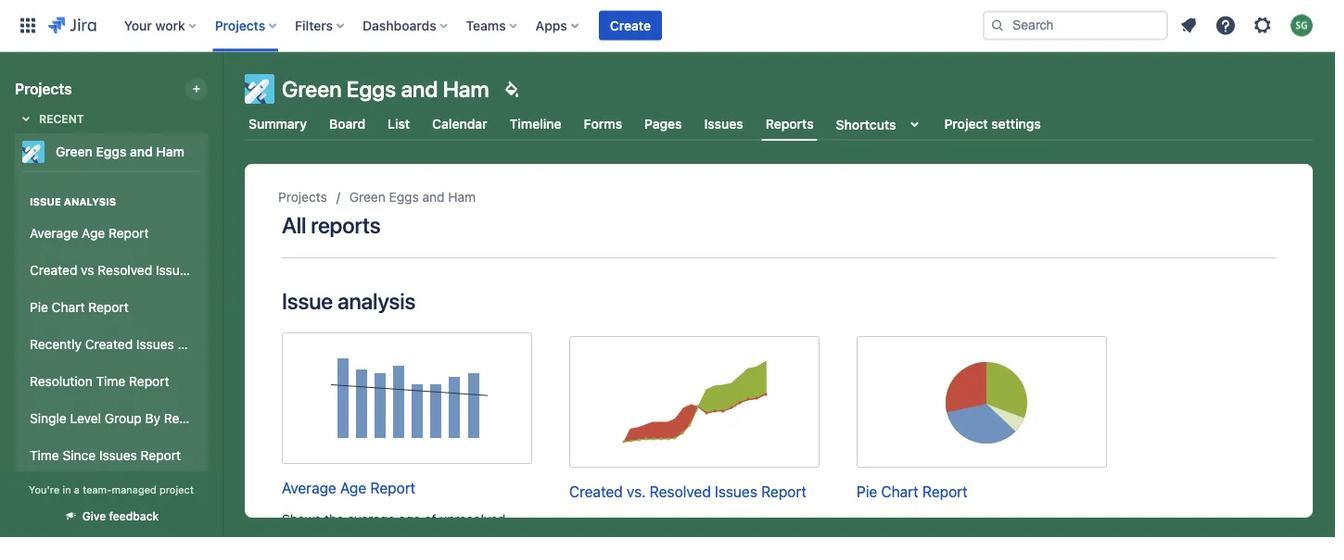 Task type: vqa. For each thing, say whether or not it's contained in the screenshot.
CHOOSE to the left
no



Task type: describe. For each thing, give the bounding box(es) containing it.
the
[[325, 512, 344, 528]]

pages link
[[641, 108, 686, 141]]

a up "specified"
[[1043, 516, 1050, 531]]

2 horizontal spatial green
[[349, 190, 386, 205]]

projects button
[[209, 11, 284, 40]]

reports
[[311, 212, 381, 238]]

1 vertical spatial average age report
[[282, 480, 416, 498]]

created vs resolved issues report link
[[22, 252, 237, 289]]

issues inside shows the average age of unresolved issues for a project or filter. this help
[[282, 531, 320, 539]]

list link
[[384, 108, 414, 141]]

created vs. resolved issues report link
[[569, 337, 820, 503]]

recently created issues report link
[[22, 326, 218, 364]]

or
[[399, 531, 412, 539]]

reports
[[766, 116, 814, 132]]

1 horizontal spatial issue
[[282, 288, 333, 314]]

group
[[105, 411, 142, 427]]

1 vertical spatial created
[[85, 337, 133, 353]]

0 horizontal spatial green eggs and ham link
[[15, 134, 200, 171]]

board link
[[325, 108, 369, 141]]

created vs. resolved issues report
[[569, 484, 807, 501]]

0 vertical spatial ham
[[443, 76, 489, 102]]

calendar link
[[429, 108, 491, 141]]

dashboards
[[363, 18, 436, 33]]

board
[[329, 116, 366, 132]]

recently created issues report
[[30, 337, 218, 353]]

project/filter
[[857, 535, 930, 539]]

for inside shows the average age of unresolved issues for a project or filter. this help
[[323, 531, 340, 539]]

created
[[606, 516, 651, 531]]

time inside resolution time report link
[[96, 374, 125, 390]]

created vs resolved issues report
[[30, 263, 237, 278]]

grouped
[[934, 535, 984, 539]]

all
[[282, 212, 306, 238]]

versus
[[696, 516, 735, 531]]

issues inside shows a pie chart of issues for a project/filter grouped by a specified field
[[982, 516, 1020, 531]]

project settings
[[945, 116, 1041, 132]]

managed
[[112, 484, 157, 496]]

single level group by report link
[[22, 401, 204, 438]]

teams
[[466, 18, 506, 33]]

summary link
[[245, 108, 311, 141]]

sidebar navigation image
[[202, 74, 243, 111]]

0 horizontal spatial average
[[30, 226, 78, 241]]

specified
[[1016, 535, 1071, 539]]

of for average age report
[[424, 512, 436, 528]]

you're in a team-managed project
[[29, 484, 194, 496]]

your work button
[[118, 11, 204, 40]]

pages
[[645, 116, 682, 132]]

create
[[610, 18, 651, 33]]

settings image
[[1252, 14, 1274, 37]]

shortcuts button
[[833, 108, 930, 141]]

this inside maps created issues versus resolved issues over a period of time. this ca
[[741, 535, 767, 539]]

single level group by report
[[30, 411, 204, 427]]

of inside maps created issues versus resolved issues over a period of time. this ca
[[692, 535, 705, 539]]

single
[[30, 411, 67, 427]]

dashboards button
[[357, 11, 455, 40]]

this inside shows the average age of unresolved issues for a project or filter. this help
[[449, 531, 474, 539]]

2 vertical spatial and
[[422, 190, 445, 205]]

forms link
[[580, 108, 626, 141]]

tab list containing reports
[[234, 108, 1324, 141]]

1 vertical spatial chart
[[882, 484, 919, 501]]

forms
[[584, 116, 622, 132]]

teams button
[[461, 11, 525, 40]]

0 horizontal spatial issue
[[30, 196, 61, 208]]

1 vertical spatial analysis
[[338, 288, 416, 314]]

0 vertical spatial average age report link
[[22, 215, 200, 252]]

1 horizontal spatial average
[[282, 480, 336, 498]]

a inside maps created issues versus resolved issues over a period of time. this ca
[[640, 535, 647, 539]]

summary
[[249, 116, 307, 132]]

1 horizontal spatial green
[[282, 76, 342, 102]]

0 horizontal spatial analysis
[[64, 196, 116, 208]]

by
[[145, 411, 160, 427]]

your work
[[124, 18, 185, 33]]

filters
[[295, 18, 333, 33]]

0 vertical spatial average age report
[[30, 226, 149, 241]]

resolved for vs
[[98, 263, 152, 278]]

list
[[388, 116, 410, 132]]

1 horizontal spatial green eggs and ham link
[[349, 186, 476, 209]]

0 vertical spatial age
[[82, 226, 105, 241]]

time since issues report
[[30, 449, 181, 464]]

shows a pie chart of issues for a project/filter grouped by a specified field
[[857, 516, 1104, 539]]

a right by
[[1005, 535, 1013, 539]]

recently
[[30, 337, 82, 353]]

1 vertical spatial pie chart report link
[[857, 337, 1107, 503]]

set background color image
[[500, 78, 523, 100]]

1 horizontal spatial pie chart report
[[857, 484, 968, 501]]

projects for projects link
[[278, 190, 327, 205]]

appswitcher icon image
[[17, 14, 39, 37]]

primary element
[[11, 0, 983, 51]]

filter.
[[415, 531, 445, 539]]

0 horizontal spatial projects
[[15, 80, 72, 98]]

resolution time report
[[30, 374, 169, 390]]

projects link
[[278, 186, 327, 209]]

you're
[[29, 484, 60, 496]]

a right in
[[74, 484, 80, 496]]

issues link
[[701, 108, 747, 141]]



Task type: locate. For each thing, give the bounding box(es) containing it.
1 horizontal spatial age
[[340, 480, 367, 498]]

notifications image
[[1178, 14, 1200, 37]]

1 horizontal spatial analysis
[[338, 288, 416, 314]]

resolved
[[739, 516, 790, 531]]

average age report up the on the left bottom of the page
[[282, 480, 416, 498]]

time.
[[708, 535, 738, 539]]

team-
[[83, 484, 112, 496]]

0 vertical spatial time
[[96, 374, 125, 390]]

issues right vs
[[156, 263, 194, 278]]

collapse recent projects image
[[15, 108, 37, 130]]

in
[[63, 484, 71, 496]]

unresolved
[[440, 512, 506, 528]]

of inside shows a pie chart of issues for a project/filter grouped by a specified field
[[967, 516, 979, 531]]

created up resolution time report link at the left bottom of the page
[[85, 337, 133, 353]]

and
[[401, 76, 438, 102], [130, 144, 153, 160], [422, 190, 445, 205]]

green up summary
[[282, 76, 342, 102]]

group
[[22, 176, 237, 480]]

green eggs and ham up list
[[282, 76, 489, 102]]

create project image
[[189, 82, 204, 96]]

project
[[159, 484, 194, 496], [354, 531, 396, 539]]

1 vertical spatial green eggs and ham link
[[349, 186, 476, 209]]

1 horizontal spatial pie chart report link
[[857, 337, 1107, 503]]

analysis up vs
[[64, 196, 116, 208]]

0 horizontal spatial pie
[[30, 300, 48, 315]]

0 vertical spatial issue
[[30, 196, 61, 208]]

1 horizontal spatial for
[[1023, 516, 1040, 531]]

1 horizontal spatial average age report
[[282, 480, 416, 498]]

0 horizontal spatial of
[[424, 512, 436, 528]]

0 vertical spatial chart
[[52, 300, 85, 315]]

0 vertical spatial pie chart report link
[[22, 289, 200, 326]]

0 vertical spatial green eggs and ham
[[282, 76, 489, 102]]

of down versus on the bottom of the page
[[692, 535, 705, 539]]

project down average
[[354, 531, 396, 539]]

shows the average age of unresolved issues for a project or filter. this help
[[282, 512, 512, 539]]

1 horizontal spatial of
[[692, 535, 705, 539]]

average
[[30, 226, 78, 241], [282, 480, 336, 498]]

1 vertical spatial age
[[340, 480, 367, 498]]

issues right pages at the top
[[704, 116, 744, 132]]

by
[[987, 535, 1002, 539]]

chart
[[932, 516, 963, 531]]

0 vertical spatial eggs
[[347, 76, 396, 102]]

a inside shows the average age of unresolved issues for a project or filter. this help
[[343, 531, 350, 539]]

a left pie
[[900, 516, 907, 531]]

created
[[30, 263, 77, 278], [85, 337, 133, 353], [569, 484, 623, 501]]

report
[[109, 226, 149, 241], [197, 263, 237, 278], [88, 300, 129, 315], [178, 337, 218, 353], [129, 374, 169, 390], [164, 411, 204, 427], [141, 449, 181, 464], [370, 480, 416, 498], [761, 484, 807, 501], [923, 484, 968, 501]]

issues
[[655, 516, 692, 531], [982, 516, 1020, 531], [282, 531, 320, 539], [569, 535, 607, 539]]

shows
[[282, 512, 321, 528], [857, 516, 896, 531]]

pie chart report
[[30, 300, 129, 315], [857, 484, 968, 501]]

a
[[74, 484, 80, 496], [900, 516, 907, 531], [1043, 516, 1050, 531], [343, 531, 350, 539], [640, 535, 647, 539], [1005, 535, 1013, 539]]

0 vertical spatial average
[[30, 226, 78, 241]]

analysis
[[64, 196, 116, 208], [338, 288, 416, 314]]

green eggs and ham
[[282, 76, 489, 102], [56, 144, 185, 160], [349, 190, 476, 205]]

2 vertical spatial ham
[[448, 190, 476, 205]]

your
[[124, 18, 152, 33]]

settings
[[992, 116, 1041, 132]]

filters button
[[289, 11, 352, 40]]

0 horizontal spatial shows
[[282, 512, 321, 528]]

2 vertical spatial green eggs and ham
[[349, 190, 476, 205]]

resolved right vs
[[98, 263, 152, 278]]

calendar
[[432, 116, 487, 132]]

2 vertical spatial created
[[569, 484, 623, 501]]

banner
[[0, 0, 1335, 52]]

projects for projects popup button
[[215, 18, 265, 33]]

of up filter.
[[424, 512, 436, 528]]

of for pie chart report
[[967, 516, 979, 531]]

average age report up vs
[[30, 226, 149, 241]]

maps
[[569, 516, 602, 531]]

pie
[[910, 516, 928, 531]]

1 vertical spatial average
[[282, 480, 336, 498]]

timeline link
[[506, 108, 565, 141]]

1 horizontal spatial project
[[354, 531, 396, 539]]

projects up the 'collapse recent projects' image
[[15, 80, 72, 98]]

add to starred image
[[202, 141, 224, 163]]

1 vertical spatial eggs
[[96, 144, 126, 160]]

your profile and settings image
[[1291, 14, 1313, 37]]

age
[[399, 512, 421, 528]]

pie chart report up pie
[[857, 484, 968, 501]]

issues
[[704, 116, 744, 132], [156, 263, 194, 278], [136, 337, 174, 353], [99, 449, 137, 464], [715, 484, 758, 501]]

pie chart report link
[[22, 289, 200, 326], [857, 337, 1107, 503]]

for inside shows a pie chart of issues for a project/filter grouped by a specified field
[[1023, 516, 1040, 531]]

1 horizontal spatial average age report link
[[282, 333, 532, 500]]

pie up project/filter
[[857, 484, 878, 501]]

0 vertical spatial green
[[282, 76, 342, 102]]

banner containing your work
[[0, 0, 1335, 52]]

shortcuts
[[836, 117, 896, 132]]

0 horizontal spatial pie chart report
[[30, 300, 129, 315]]

analysis down reports
[[338, 288, 416, 314]]

shows up project/filter
[[857, 516, 896, 531]]

project
[[945, 116, 988, 132]]

this down unresolved
[[449, 531, 474, 539]]

shows inside shows the average age of unresolved issues for a project or filter. this help
[[282, 512, 321, 528]]

created up maps
[[569, 484, 623, 501]]

0 horizontal spatial project
[[159, 484, 194, 496]]

project settings link
[[941, 108, 1045, 141]]

1 vertical spatial average age report link
[[282, 333, 532, 500]]

green up reports
[[349, 190, 386, 205]]

0 horizontal spatial this
[[449, 531, 474, 539]]

timeline
[[510, 116, 562, 132]]

issues up versus on the bottom of the page
[[715, 484, 758, 501]]

0 horizontal spatial green
[[56, 144, 93, 160]]

average age report
[[30, 226, 149, 241], [282, 480, 416, 498]]

created for created vs. resolved issues report
[[569, 484, 623, 501]]

maps created issues versus resolved issues over a period of time. this ca
[[569, 516, 817, 539]]

0 horizontal spatial created
[[30, 263, 77, 278]]

apps button
[[530, 11, 586, 40]]

time since issues report link
[[22, 438, 200, 475]]

0 vertical spatial pie chart report
[[30, 300, 129, 315]]

and left add to starred icon
[[130, 144, 153, 160]]

time up single level group by report link
[[96, 374, 125, 390]]

projects inside popup button
[[215, 18, 265, 33]]

0 vertical spatial pie
[[30, 300, 48, 315]]

work
[[155, 18, 185, 33]]

1 vertical spatial pie chart report
[[857, 484, 968, 501]]

0 horizontal spatial pie chart report link
[[22, 289, 200, 326]]

of up grouped
[[967, 516, 979, 531]]

0 horizontal spatial time
[[30, 449, 59, 464]]

help image
[[1215, 14, 1237, 37]]

0 vertical spatial issue analysis
[[30, 196, 116, 208]]

age up vs
[[82, 226, 105, 241]]

0 vertical spatial created
[[30, 263, 77, 278]]

projects
[[215, 18, 265, 33], [15, 80, 72, 98], [278, 190, 327, 205]]

eggs
[[347, 76, 396, 102], [96, 144, 126, 160], [389, 190, 419, 205]]

2 horizontal spatial projects
[[278, 190, 327, 205]]

1 horizontal spatial shows
[[857, 516, 896, 531]]

1 horizontal spatial time
[[96, 374, 125, 390]]

of
[[424, 512, 436, 528], [967, 516, 979, 531], [692, 535, 705, 539]]

resolved up maps created issues versus resolved issues over a period of time. this ca
[[650, 484, 711, 501]]

issues up you're in a team-managed project
[[99, 449, 137, 464]]

a down the on the left bottom of the page
[[343, 531, 350, 539]]

age up average
[[340, 480, 367, 498]]

time up you're
[[30, 449, 59, 464]]

resolved for vs.
[[650, 484, 711, 501]]

created for created vs resolved issues report
[[30, 263, 77, 278]]

vs
[[81, 263, 94, 278]]

recent
[[39, 112, 84, 125]]

1 vertical spatial time
[[30, 449, 59, 464]]

1 horizontal spatial chart
[[882, 484, 919, 501]]

project inside shows the average age of unresolved issues for a project or filter. this help
[[354, 531, 396, 539]]

pie chart report down vs
[[30, 300, 129, 315]]

1 horizontal spatial projects
[[215, 18, 265, 33]]

give
[[82, 511, 106, 524]]

ham down calendar link
[[448, 190, 476, 205]]

created left vs
[[30, 263, 77, 278]]

0 vertical spatial and
[[401, 76, 438, 102]]

projects up sidebar navigation 'image'
[[215, 18, 265, 33]]

period
[[651, 535, 689, 539]]

average age report link
[[22, 215, 200, 252], [282, 333, 532, 500]]

0 vertical spatial green eggs and ham link
[[15, 134, 200, 171]]

0 vertical spatial analysis
[[64, 196, 116, 208]]

apps
[[536, 18, 567, 33]]

this down resolved
[[741, 535, 767, 539]]

Search field
[[983, 11, 1169, 40]]

2 horizontal spatial created
[[569, 484, 623, 501]]

issue analysis down reports
[[282, 288, 416, 314]]

shows for pie
[[857, 516, 896, 531]]

1 horizontal spatial pie
[[857, 484, 878, 501]]

1 horizontal spatial issue analysis
[[282, 288, 416, 314]]

for down the on the left bottom of the page
[[323, 531, 340, 539]]

since
[[63, 449, 96, 464]]

search image
[[990, 18, 1005, 33]]

project right managed
[[159, 484, 194, 496]]

issues up resolution time report link at the left bottom of the page
[[136, 337, 174, 353]]

feedback
[[109, 511, 159, 524]]

green down recent
[[56, 144, 93, 160]]

resolved
[[98, 263, 152, 278], [650, 484, 711, 501]]

1 vertical spatial pie
[[857, 484, 878, 501]]

of inside shows the average age of unresolved issues for a project or filter. this help
[[424, 512, 436, 528]]

2 vertical spatial eggs
[[389, 190, 419, 205]]

0 horizontal spatial average age report link
[[22, 215, 200, 252]]

ham left add to starred icon
[[156, 144, 185, 160]]

0 horizontal spatial average age report
[[30, 226, 149, 241]]

issue analysis up vs
[[30, 196, 116, 208]]

this
[[449, 531, 474, 539], [741, 535, 767, 539]]

ham up calendar
[[443, 76, 489, 102]]

1 vertical spatial projects
[[15, 80, 72, 98]]

average up created vs resolved issues report link
[[30, 226, 78, 241]]

0 horizontal spatial age
[[82, 226, 105, 241]]

age
[[82, 226, 105, 241], [340, 480, 367, 498]]

average
[[348, 512, 395, 528]]

shows inside shows a pie chart of issues for a project/filter grouped by a specified field
[[857, 516, 896, 531]]

green eggs and ham link
[[15, 134, 200, 171], [349, 186, 476, 209]]

tab list
[[234, 108, 1324, 141]]

create button
[[599, 11, 662, 40]]

shows for average
[[282, 512, 321, 528]]

2 vertical spatial green
[[349, 190, 386, 205]]

1 horizontal spatial this
[[741, 535, 767, 539]]

1 vertical spatial resolved
[[650, 484, 711, 501]]

green
[[282, 76, 342, 102], [56, 144, 93, 160], [349, 190, 386, 205]]

green eggs and ham link up reports
[[349, 186, 476, 209]]

1 vertical spatial green
[[56, 144, 93, 160]]

green eggs and ham link down recent
[[15, 134, 200, 171]]

resolved inside group
[[98, 263, 152, 278]]

0 vertical spatial projects
[[215, 18, 265, 33]]

chart up recently
[[52, 300, 85, 315]]

level
[[70, 411, 101, 427]]

green eggs and ham down recent
[[56, 144, 185, 160]]

a down the created
[[640, 535, 647, 539]]

green eggs and ham up reports
[[349, 190, 476, 205]]

give feedback
[[82, 511, 159, 524]]

jira image
[[48, 14, 96, 37], [48, 14, 96, 37]]

2 vertical spatial projects
[[278, 190, 327, 205]]

issue analysis
[[30, 196, 116, 208], [282, 288, 416, 314]]

0 horizontal spatial resolved
[[98, 263, 152, 278]]

all reports
[[282, 212, 381, 238]]

1 horizontal spatial created
[[85, 337, 133, 353]]

vs.
[[627, 484, 646, 501]]

1 vertical spatial project
[[354, 531, 396, 539]]

resolution
[[30, 374, 92, 390]]

resolution time report link
[[22, 364, 200, 401]]

give feedback button
[[53, 502, 170, 532]]

0 horizontal spatial for
[[323, 531, 340, 539]]

for up "specified"
[[1023, 516, 1040, 531]]

issue down recent
[[30, 196, 61, 208]]

and up list
[[401, 76, 438, 102]]

projects up all
[[278, 190, 327, 205]]

1 vertical spatial ham
[[156, 144, 185, 160]]

1 vertical spatial issue analysis
[[282, 288, 416, 314]]

and down calendar link
[[422, 190, 445, 205]]

1 horizontal spatial resolved
[[650, 484, 711, 501]]

2 horizontal spatial of
[[967, 516, 979, 531]]

1 vertical spatial green eggs and ham
[[56, 144, 185, 160]]

ham
[[443, 76, 489, 102], [156, 144, 185, 160], [448, 190, 476, 205]]

average up the on the left bottom of the page
[[282, 480, 336, 498]]

0 vertical spatial project
[[159, 484, 194, 496]]

0 horizontal spatial chart
[[52, 300, 85, 315]]

issue down all
[[282, 288, 333, 314]]

pie up recently
[[30, 300, 48, 315]]

chart
[[52, 300, 85, 315], [882, 484, 919, 501]]

1 vertical spatial and
[[130, 144, 153, 160]]

shows left the on the left bottom of the page
[[282, 512, 321, 528]]

0 horizontal spatial issue analysis
[[30, 196, 116, 208]]

0 vertical spatial resolved
[[98, 263, 152, 278]]

group containing average age report
[[22, 176, 237, 480]]

1 vertical spatial issue
[[282, 288, 333, 314]]

chart up pie
[[882, 484, 919, 501]]

over
[[611, 535, 637, 539]]



